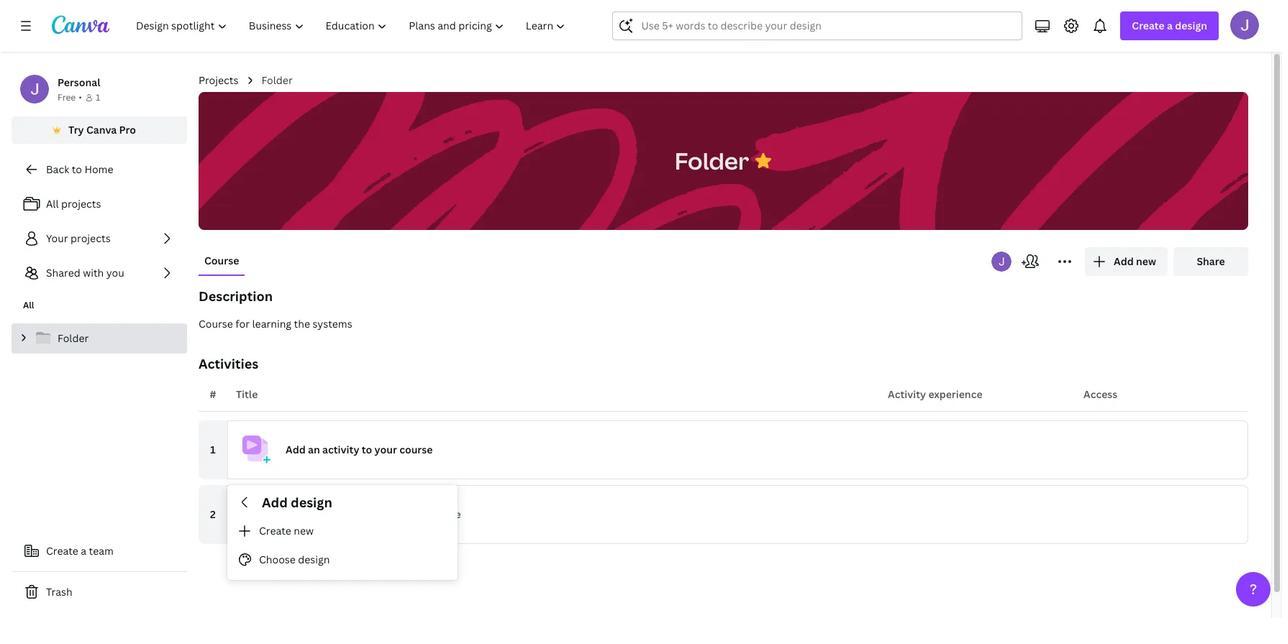 Task type: locate. For each thing, give the bounding box(es) containing it.
add up the create new
[[262, 494, 288, 512]]

create a team button
[[12, 538, 187, 566]]

share
[[1197, 255, 1225, 268]]

add inside dropdown button
[[286, 443, 306, 457]]

back to home
[[46, 163, 113, 176]]

all for all
[[23, 299, 34, 312]]

0 horizontal spatial all
[[23, 299, 34, 312]]

activity inside dropdown button
[[322, 443, 359, 457]]

projects right your
[[71, 232, 111, 245]]

folder link right projects link
[[262, 73, 293, 89]]

1 vertical spatial create
[[46, 545, 78, 558]]

to
[[72, 163, 82, 176], [362, 443, 372, 457], [390, 508, 400, 522]]

create a team
[[46, 545, 114, 558]]

0 horizontal spatial your
[[375, 443, 397, 457]]

to right the 'next'
[[390, 508, 400, 522]]

0 vertical spatial 1
[[96, 91, 100, 104]]

back to home link
[[12, 155, 187, 184]]

projects down back to home
[[61, 197, 101, 211]]

create new button
[[227, 517, 458, 546]]

your
[[46, 232, 68, 245]]

folder button
[[668, 139, 756, 184]]

folder link down "shared with you" link
[[12, 324, 187, 354]]

create
[[259, 524, 291, 538], [46, 545, 78, 558]]

1 vertical spatial 1
[[210, 443, 216, 457]]

projects
[[61, 197, 101, 211], [71, 232, 111, 245]]

1 vertical spatial folder
[[675, 145, 749, 176]]

course
[[204, 254, 239, 268], [199, 317, 233, 331]]

design down the new
[[298, 553, 330, 567]]

2 horizontal spatial folder
[[675, 145, 749, 176]]

to inside dropdown button
[[362, 443, 372, 457]]

create new
[[259, 524, 314, 538]]

0 horizontal spatial create
[[46, 545, 78, 558]]

0 vertical spatial course
[[399, 443, 433, 457]]

0 horizontal spatial folder link
[[12, 324, 187, 354]]

projects
[[199, 73, 239, 87]]

to right back
[[72, 163, 82, 176]]

1 vertical spatial course
[[428, 508, 461, 522]]

None search field
[[613, 12, 1023, 40]]

projects for your projects
[[71, 232, 111, 245]]

0 vertical spatial design
[[291, 494, 332, 512]]

course left for
[[199, 317, 233, 331]]

1 vertical spatial design
[[298, 553, 330, 567]]

0 vertical spatial projects
[[61, 197, 101, 211]]

design up the new
[[291, 494, 332, 512]]

design for add design
[[291, 494, 332, 512]]

folder
[[262, 73, 293, 87], [675, 145, 749, 176], [58, 332, 89, 345]]

choose
[[259, 553, 296, 567]]

add
[[286, 443, 306, 457], [262, 494, 288, 512], [286, 508, 306, 522]]

0 vertical spatial folder link
[[262, 73, 293, 89]]

your
[[375, 443, 397, 457], [403, 508, 425, 522]]

folder link
[[262, 73, 293, 89], [12, 324, 187, 354]]

trash link
[[12, 579, 187, 607]]

add the next activity to your course
[[286, 508, 461, 522]]

create inside button
[[46, 545, 78, 558]]

2 vertical spatial folder
[[58, 332, 89, 345]]

the right the learning
[[294, 317, 310, 331]]

2
[[210, 508, 216, 522]]

all
[[46, 197, 59, 211], [23, 299, 34, 312]]

0 vertical spatial folder
[[262, 73, 293, 87]]

course for learning the systems
[[199, 317, 352, 331]]

create left the new
[[259, 524, 291, 538]]

0 horizontal spatial to
[[72, 163, 82, 176]]

1 right •
[[96, 91, 100, 104]]

0 vertical spatial create
[[259, 524, 291, 538]]

design
[[291, 494, 332, 512], [298, 553, 330, 567]]

design for choose design
[[298, 553, 330, 567]]

to right an
[[362, 443, 372, 457]]

choose design button
[[227, 546, 458, 575]]

the up the new
[[308, 508, 324, 522]]

access
[[1084, 388, 1118, 402]]

title
[[236, 388, 258, 402]]

1 vertical spatial folder link
[[12, 324, 187, 354]]

0 horizontal spatial folder
[[58, 332, 89, 345]]

add for add design
[[262, 494, 288, 512]]

1 vertical spatial projects
[[71, 232, 111, 245]]

activity
[[322, 443, 359, 457], [351, 508, 388, 522]]

the
[[294, 317, 310, 331], [308, 508, 324, 522]]

1 vertical spatial course
[[199, 317, 233, 331]]

activity
[[888, 388, 926, 402]]

add left an
[[286, 443, 306, 457]]

choose design
[[259, 553, 330, 567]]

activity right an
[[322, 443, 359, 457]]

an
[[308, 443, 320, 457]]

0 vertical spatial course
[[204, 254, 239, 268]]

1 horizontal spatial all
[[46, 197, 59, 211]]

list
[[12, 190, 187, 288]]

1 down #
[[210, 443, 216, 457]]

add an activity to your course button
[[227, 421, 1248, 480]]

0 vertical spatial the
[[294, 317, 310, 331]]

0 vertical spatial all
[[46, 197, 59, 211]]

create left the a
[[46, 545, 78, 558]]

create inside button
[[259, 524, 291, 538]]

activity right the 'next'
[[351, 508, 388, 522]]

course for course for learning the systems
[[199, 317, 233, 331]]

0 vertical spatial to
[[72, 163, 82, 176]]

your projects link
[[12, 225, 187, 253]]

course inside dropdown button
[[399, 443, 433, 457]]

1 horizontal spatial to
[[362, 443, 372, 457]]

1
[[96, 91, 100, 104], [210, 443, 216, 457]]

2 horizontal spatial to
[[390, 508, 400, 522]]

course up description at the left of page
[[204, 254, 239, 268]]

systems
[[313, 317, 352, 331]]

add up the new
[[286, 508, 306, 522]]

course button
[[199, 248, 245, 275]]

1 vertical spatial all
[[23, 299, 34, 312]]

1 horizontal spatial your
[[403, 508, 425, 522]]

1 vertical spatial to
[[362, 443, 372, 457]]

0 vertical spatial activity
[[322, 443, 359, 457]]

#
[[210, 388, 216, 402]]

0 vertical spatial your
[[375, 443, 397, 457]]

folder inside button
[[675, 145, 749, 176]]

0 horizontal spatial 1
[[96, 91, 100, 104]]

create for create a team
[[46, 545, 78, 558]]

design inside choose design button
[[298, 553, 330, 567]]

1 horizontal spatial create
[[259, 524, 291, 538]]

course for learning the systems button
[[199, 317, 1248, 332]]

course
[[399, 443, 433, 457], [428, 508, 461, 522]]

share button
[[1174, 248, 1248, 276]]



Task type: vqa. For each thing, say whether or not it's contained in the screenshot.
group
no



Task type: describe. For each thing, give the bounding box(es) containing it.
1 horizontal spatial folder link
[[262, 73, 293, 89]]

shared with you
[[46, 266, 124, 280]]

free •
[[58, 91, 82, 104]]

1 horizontal spatial folder
[[262, 73, 293, 87]]

your inside add an activity to your course dropdown button
[[375, 443, 397, 457]]

1 horizontal spatial 1
[[210, 443, 216, 457]]

1 vertical spatial activity
[[351, 508, 388, 522]]

description
[[199, 288, 273, 305]]

activity experience
[[888, 388, 983, 402]]

create for create new
[[259, 524, 291, 538]]

all projects
[[46, 197, 101, 211]]

your projects
[[46, 232, 111, 245]]

try canva pro
[[68, 123, 136, 137]]

home
[[84, 163, 113, 176]]

canva
[[86, 123, 117, 137]]

try
[[68, 123, 84, 137]]

personal
[[58, 76, 100, 89]]

learning
[[252, 317, 291, 331]]

free
[[58, 91, 76, 104]]

1 vertical spatial your
[[403, 508, 425, 522]]

top level navigation element
[[127, 12, 578, 40]]

add an activity to your course
[[286, 443, 433, 457]]

a
[[81, 545, 86, 558]]

shared
[[46, 266, 80, 280]]

try canva pro button
[[12, 117, 187, 144]]

back
[[46, 163, 69, 176]]

list containing all projects
[[12, 190, 187, 288]]

the inside button
[[294, 317, 310, 331]]

all projects link
[[12, 190, 187, 219]]

trash
[[46, 586, 72, 599]]

1 vertical spatial the
[[308, 508, 324, 522]]

shared with you link
[[12, 259, 187, 288]]

•
[[79, 91, 82, 104]]

pro
[[119, 123, 136, 137]]

next
[[327, 508, 348, 522]]

team
[[89, 545, 114, 558]]

for
[[236, 317, 250, 331]]

you
[[106, 266, 124, 280]]

course for course
[[204, 254, 239, 268]]

with
[[83, 266, 104, 280]]

projects link
[[199, 73, 239, 89]]

2 vertical spatial to
[[390, 508, 400, 522]]

add for add the next activity to your course
[[286, 508, 306, 522]]

experience
[[929, 388, 983, 402]]

add for add an activity to your course
[[286, 443, 306, 457]]

activities
[[199, 355, 258, 373]]

add design
[[262, 494, 332, 512]]

new
[[294, 524, 314, 538]]

all for all projects
[[46, 197, 59, 211]]

projects for all projects
[[61, 197, 101, 211]]



